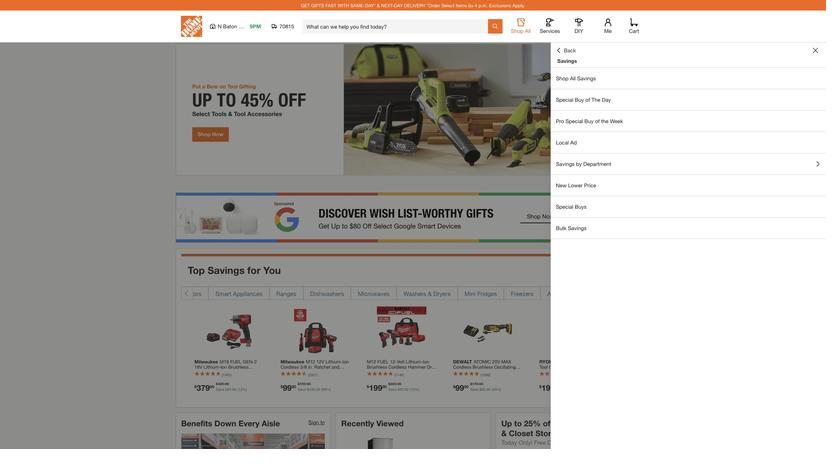 Task type: describe. For each thing, give the bounding box(es) containing it.
save for $ 99 00 $ 199 . 00 save $ 100 . 00 ( 50 %)
[[298, 388, 306, 392]]

18v
[[569, 359, 577, 365]]

00 left 429
[[210, 385, 214, 390]]

( inside $ 99 00 $ 179 . 00 save $ 80 . 00 ( 45 %)
[[492, 388, 493, 392]]

m18 fuel gen-2 18v lithium-ion brushless cordless mid torque 1/2 in. impact wrench f ring w/5.0ah starter kit image
[[204, 307, 254, 356]]

00 right 429
[[225, 383, 229, 387]]

m12 for in.
[[306, 359, 315, 365]]

199 for $ 199 00 $ 229 . 00 save $ 30 . 00 ( 13 %)
[[369, 384, 382, 393]]

special buy of the day link
[[551, 89, 826, 110]]

combo inside one+ 18v cordless 6- tool combo kit with 1.5 ah battery, 4.0 ah battery, and charger
[[549, 365, 564, 370]]

70815
[[279, 23, 294, 29]]

( 2921 )
[[308, 373, 318, 378]]

recently viewed
[[341, 419, 404, 429]]

combo inside m12 12v lithium-ion cordless 3/8 in. ratchet and screwdriver combo kit (2-tool) with battery, charger, tool bag
[[306, 370, 322, 376]]

00 right 80
[[486, 388, 491, 392]]

microwaves button
[[351, 287, 397, 300]]

100
[[309, 388, 315, 392]]

charger inside atomic 20v max cordless brushless oscillating multi tool with (1) 20v 2.0ah battery and charger
[[478, 375, 495, 381]]

atomic 20v max cordless brushless oscillating multi tool with (1) 20v 2.0ah battery and charger
[[453, 359, 516, 381]]

charger,
[[308, 375, 325, 381]]

special for buys
[[556, 204, 573, 210]]

1999
[[481, 373, 489, 378]]

cart link
[[627, 18, 641, 34]]

dishwashers button
[[303, 287, 351, 300]]

and inside atomic 20v max cordless brushless oscillating multi tool with (1) 20v 2.0ah battery and charger
[[469, 375, 477, 381]]

n baton rouge
[[218, 23, 254, 29]]

2 milwaukee from the left
[[281, 359, 304, 365]]

top
[[188, 265, 205, 277]]

storage
[[535, 429, 565, 438]]

0 horizontal spatial by
[[468, 2, 473, 8]]

bag for (2-
[[336, 375, 344, 381]]

all for shop all savings
[[570, 75, 576, 81]]

50 inside $ 99 00 $ 199 . 00 save $ 100 . 00 ( 50 %)
[[322, 388, 326, 392]]

recently
[[341, 419, 374, 429]]

& for next-
[[377, 2, 380, 8]]

00 right 100
[[316, 388, 320, 392]]

batteries
[[367, 375, 385, 381]]

12
[[238, 388, 242, 392]]

shop for shop all
[[511, 28, 523, 34]]

%) for $ 99 00 $ 199 . 00 save $ 100 . 00 ( 50 %)
[[326, 388, 331, 392]]

80
[[481, 388, 485, 392]]

with inside m12 12v lithium-ion cordless 3/8 in. ratchet and screwdriver combo kit (2-tool) with battery, charger, tool bag
[[281, 375, 289, 381]]

week
[[610, 118, 623, 124]]

cordless inside atomic 20v max cordless brushless oscillating multi tool with (1) 20v 2.0ah battery and charger
[[453, 365, 471, 370]]

99 for atomic 20v max cordless brushless oscillating multi tool with (1) 20v 2.0ah battery and charger
[[455, 384, 464, 393]]

diy button
[[568, 18, 589, 34]]

and inside m12 12v lithium-ion cordless 3/8 in. ratchet and screwdriver combo kit (2-tool) with battery, charger, tool bag
[[332, 365, 339, 370]]

) for $ 99 00 $ 199 . 00 save $ 100 . 00 ( 50 %)
[[317, 373, 318, 378]]

kit inside m12 fuel 12-volt lithium-ion brushless cordless hammer drill and impact driver combo kit w/2 batteries and bag (2-tool)
[[421, 370, 427, 376]]

same-
[[350, 2, 365, 8]]

( 1999 )
[[480, 373, 490, 378]]

special buys link
[[551, 197, 826, 218]]

savings up smart
[[208, 265, 245, 277]]

back
[[564, 47, 576, 53]]

closet
[[509, 429, 533, 438]]

lower
[[568, 182, 583, 189]]

smart appliances button
[[208, 287, 269, 300]]

25%
[[524, 419, 541, 429]]

( inside $ 199 00 $ 229 . 00 save $ 30 . 00 ( 13 %)
[[410, 388, 411, 392]]

of inside pro special buy of the week link
[[595, 118, 600, 124]]

tool inside m12 12v lithium-ion cordless 3/8 in. ratchet and screwdriver combo kit (2-tool) with battery, charger, tool bag
[[326, 375, 335, 381]]

charger inside one+ 18v cordless 6- tool combo kit with 1.5 ah battery, 4.0 ah battery, and charger
[[539, 375, 556, 381]]

viewed
[[376, 419, 404, 429]]

savings down back button
[[557, 58, 577, 64]]

mini fridges button
[[458, 287, 504, 300]]

bulk savings link
[[551, 218, 826, 239]]

( inside $ 99 00 $ 199 . 00 save $ 100 . 00 ( 50 %)
[[321, 388, 322, 392]]

1 horizontal spatial battery,
[[539, 370, 555, 376]]

exclusions
[[489, 2, 511, 8]]

sign
[[308, 420, 319, 426]]

save for $ 199 00 $ 229 . 00 save $ 30 . 00 ( 13 %)
[[388, 388, 397, 392]]

local ad
[[556, 139, 577, 146]]

$ 99 00 $ 199 . 00 save $ 100 . 00 ( 50 %)
[[281, 383, 331, 393]]

today only!
[[501, 439, 532, 447]]

shop all button
[[510, 18, 531, 34]]

3/8
[[300, 365, 307, 370]]

battery
[[453, 375, 468, 381]]

cordless inside m12 fuel 12-volt lithium-ion brushless cordless hammer drill and impact driver combo kit w/2 batteries and bag (2-tool)
[[388, 365, 407, 370]]

all for shop all
[[525, 28, 531, 34]]

dryers
[[433, 290, 451, 298]]

45
[[493, 388, 497, 392]]

back button
[[556, 47, 576, 54]]

00 left 12
[[232, 388, 236, 392]]

00 up 80
[[479, 383, 483, 387]]

1 horizontal spatial ah
[[590, 365, 596, 370]]

refrigerators button
[[160, 287, 208, 300]]

local
[[556, 139, 569, 146]]

00 left the 229
[[382, 385, 387, 390]]

70815 button
[[272, 23, 294, 30]]

off
[[543, 419, 553, 429]]

7.1 cu. ft. top freezer refrigerator in stainless steel look image
[[349, 435, 412, 450]]

appliance parts
[[547, 290, 589, 298]]

combo inside m12 fuel 12-volt lithium-ion brushless cordless hammer drill and impact driver combo kit w/2 batteries and bag (2-tool)
[[405, 370, 420, 376]]

lithium- inside m12 fuel 12-volt lithium-ion brushless cordless hammer drill and impact driver combo kit w/2 batteries and bag (2-tool)
[[406, 359, 423, 365]]

shop all
[[511, 28, 531, 34]]

up
[[501, 419, 512, 429]]

shop all savings link
[[551, 68, 826, 89]]

0 vertical spatial 20v
[[492, 359, 500, 365]]

appliances
[[233, 290, 262, 298]]

top savings for you
[[188, 265, 281, 277]]

benefits down every aisle
[[181, 419, 280, 429]]

00 down screwdriver
[[292, 385, 296, 390]]

(2- inside m12 12v lithium-ion cordless 3/8 in. ratchet and screwdriver combo kit (2-tool) with battery, charger, tool bag
[[330, 370, 335, 376]]

washers & dryers
[[403, 290, 451, 298]]

one+
[[555, 359, 568, 365]]

special inside pro special buy of the week link
[[566, 118, 583, 124]]

brushless inside atomic 20v max cordless brushless oscillating multi tool with (1) 20v 2.0ah battery and charger
[[473, 365, 493, 370]]

battery, inside m12 12v lithium-ion cordless 3/8 in. ratchet and screwdriver combo kit (2-tool) with battery, charger, tool bag
[[290, 375, 306, 381]]

with
[[338, 2, 349, 8]]

pro special buy of the week
[[556, 118, 623, 124]]

driver
[[391, 370, 404, 376]]

$ 199 00 $ 229 . 00 save $ 30 . 00 ( 13 %)
[[367, 383, 419, 393]]

brushless inside m12 fuel 12-volt lithium-ion brushless cordless hammer drill and impact driver combo kit w/2 batteries and bag (2-tool)
[[367, 365, 387, 370]]

rouge
[[239, 23, 254, 29]]

me button
[[597, 18, 618, 34]]

429
[[218, 383, 224, 387]]

4
[[475, 2, 477, 8]]

special buys
[[556, 204, 587, 210]]

appliance parts button
[[540, 287, 596, 300]]

*order
[[427, 2, 440, 8]]

6 / 15 image
[[626, 372, 650, 377]]

pro
[[556, 118, 564, 124]]

microwaves
[[358, 290, 390, 298]]

parts
[[575, 290, 589, 298]]

delivery
[[404, 2, 426, 8]]

1 milwaukee from the left
[[194, 359, 218, 365]]



Task type: locate. For each thing, give the bounding box(es) containing it.
tool left "4.0"
[[539, 365, 548, 370]]

w/2
[[428, 370, 436, 376]]

(2-
[[330, 370, 335, 376], [405, 375, 411, 381]]

save left 100
[[298, 388, 306, 392]]

(2- inside m12 fuel 12-volt lithium-ion brushless cordless hammer drill and impact driver combo kit w/2 batteries and bag (2-tool)
[[405, 375, 411, 381]]

00 right 30
[[405, 388, 409, 392]]

2 ion from the left
[[423, 359, 429, 365]]

dishwashers
[[310, 290, 344, 298]]

1 horizontal spatial kit
[[421, 370, 427, 376]]

ion up w/2
[[423, 359, 429, 365]]

battery, down 18v
[[571, 370, 587, 376]]

1 vertical spatial &
[[428, 290, 432, 298]]

99 inside $ 99 00 $ 199 . 00 save $ 100 . 00 ( 50 %)
[[283, 384, 292, 393]]

fridges
[[477, 290, 497, 298]]

1 horizontal spatial charger
[[539, 375, 556, 381]]

kit left w/2
[[421, 370, 427, 376]]

2 save from the left
[[298, 388, 306, 392]]

p.m.
[[478, 2, 488, 8]]

199 inside $ 199 00 $ 229 . 00 save $ 30 . 00 ( 13 %)
[[369, 384, 382, 393]]

20v
[[492, 359, 500, 365], [490, 370, 498, 376]]

pro special buy of the week link
[[551, 111, 826, 132]]

price
[[584, 182, 596, 189]]

bag inside m12 fuel 12-volt lithium-ion brushless cordless hammer drill and impact driver combo kit w/2 batteries and bag (2-tool)
[[396, 375, 404, 381]]

special left buys
[[556, 204, 573, 210]]

3 save from the left
[[388, 388, 397, 392]]

1 horizontal spatial milwaukee
[[281, 359, 304, 365]]

50 right 100
[[322, 388, 326, 392]]

4 ) from the left
[[489, 373, 490, 378]]

2 bag from the left
[[396, 375, 404, 381]]

$ 199
[[539, 384, 555, 393]]

6-
[[598, 359, 602, 365]]

(2- right charger,
[[330, 370, 335, 376]]

0 horizontal spatial of
[[585, 97, 590, 103]]

refrigerators
[[167, 290, 202, 298]]

179
[[472, 383, 478, 387]]

m12 fuel 12-volt lithium-ion brushless cordless hammer drill and impact driver combo kit w/2 batteries and bag (2-tool) image
[[377, 307, 427, 356]]

1 horizontal spatial brushless
[[473, 365, 493, 370]]

2 99 from the left
[[455, 384, 464, 393]]

0 vertical spatial &
[[377, 2, 380, 8]]

0 vertical spatial select
[[441, 2, 454, 8]]

0 horizontal spatial &
[[377, 2, 380, 8]]

baton
[[223, 23, 237, 29]]

solutions
[[567, 429, 603, 438]]

2 horizontal spatial tool
[[539, 365, 548, 370]]

ah
[[590, 365, 596, 370], [564, 370, 570, 376]]

select right off
[[555, 419, 579, 429]]

charger up $ 199
[[539, 375, 556, 381]]

save for $ 99 00 $ 179 . 00 save $ 80 . 00 ( 45 %)
[[470, 388, 478, 392]]

atomic 20v max cordless brushless oscillating multi tool with (1) 20v 2.0ah battery and charger image
[[463, 307, 513, 356]]

by left '4'
[[468, 2, 473, 8]]

1 99 from the left
[[283, 384, 292, 393]]

buy left the on the top of page
[[575, 97, 584, 103]]

buys
[[575, 204, 587, 210]]

milwaukee up screwdriver
[[281, 359, 304, 365]]

0 horizontal spatial bag
[[336, 375, 344, 381]]

0 horizontal spatial m12
[[306, 359, 315, 365]]

cordless inside m12 12v lithium-ion cordless 3/8 in. ratchet and screwdriver combo kit (2-tool) with battery, charger, tool bag
[[281, 365, 299, 370]]

tool inside one+ 18v cordless 6- tool combo kit with 1.5 ah battery, 4.0 ah battery, and charger
[[539, 365, 548, 370]]

50 left 12
[[227, 388, 231, 392]]

199 for $ 199
[[542, 384, 555, 393]]

sign in card banner image
[[181, 434, 325, 450]]

savings inside button
[[556, 161, 575, 167]]

%)
[[242, 388, 247, 392], [326, 388, 331, 392], [415, 388, 419, 392], [497, 388, 501, 392]]

battery, down 3/8
[[290, 375, 306, 381]]

by inside button
[[576, 161, 582, 167]]

savings down local ad
[[556, 161, 575, 167]]

lithium- right volt
[[406, 359, 423, 365]]

& inside up to 25% off select garage & closet storage solutions today only! free delivery
[[501, 429, 507, 438]]

1 horizontal spatial &
[[428, 290, 432, 298]]

with
[[572, 365, 581, 370], [474, 370, 483, 376], [281, 375, 289, 381]]

m12 fuel 12-volt lithium-ion brushless cordless hammer drill and impact driver combo kit w/2 batteries and bag (2-tool) link
[[367, 359, 437, 381]]

4 %) from the left
[[497, 388, 501, 392]]

with inside atomic 20v max cordless brushless oscillating multi tool with (1) 20v 2.0ah battery and charger
[[474, 370, 483, 376]]

shop inside button
[[511, 28, 523, 34]]

1 vertical spatial buy
[[584, 118, 594, 124]]

save for $ 379 00 $ 429 . 00 save $ 50 . 00 ( 12 %)
[[216, 388, 224, 392]]

ion inside m12 fuel 12-volt lithium-ion brushless cordless hammer drill and impact driver combo kit w/2 batteries and bag (2-tool)
[[423, 359, 429, 365]]

2 m12 from the left
[[367, 359, 376, 365]]

1 horizontal spatial (2-
[[405, 375, 411, 381]]

12-
[[390, 359, 397, 365]]

0 vertical spatial of
[[585, 97, 590, 103]]

impact
[[376, 370, 390, 376]]

with left "(1)"
[[474, 370, 483, 376]]

menu containing shop all savings
[[551, 68, 826, 239]]

shop down apply.
[[511, 28, 523, 34]]

img for put a bow on tool gifting up to 45% off select tools & tool accessories image
[[176, 44, 650, 176]]

0 horizontal spatial all
[[525, 28, 531, 34]]

0 horizontal spatial milwaukee
[[194, 359, 218, 365]]

buy
[[575, 97, 584, 103], [584, 118, 594, 124]]

1 horizontal spatial tool)
[[411, 375, 420, 381]]

1 bag from the left
[[336, 375, 344, 381]]

& left the dryers
[[428, 290, 432, 298]]

%) for $ 99 00 $ 179 . 00 save $ 80 . 00 ( 45 %)
[[497, 388, 501, 392]]

20v left max
[[492, 359, 500, 365]]

What can we help you find today? search field
[[306, 19, 488, 33]]

new lower price link
[[551, 175, 826, 196]]

1 horizontal spatial ion
[[423, 359, 429, 365]]

multi
[[453, 370, 463, 376]]

savings up the 'special buy of the day'
[[577, 75, 596, 81]]

2 brushless from the left
[[473, 365, 493, 370]]

milwaukee up 379
[[194, 359, 218, 365]]

one+ 18v cordless 6-tool combo kit with 1.5 ah battery, 4.0 ah battery, and charger image
[[549, 307, 599, 356]]

0 vertical spatial by
[[468, 2, 473, 8]]

2 ) from the left
[[317, 373, 318, 378]]

save down the 229
[[388, 388, 397, 392]]

battery, down ryobi
[[539, 370, 555, 376]]

kit inside m12 12v lithium-ion cordless 3/8 in. ratchet and screwdriver combo kit (2-tool) with battery, charger, tool bag
[[323, 370, 329, 376]]

special up pro
[[556, 97, 573, 103]]

save down 429
[[216, 388, 224, 392]]

special right pro
[[566, 118, 583, 124]]

m12 for brushless
[[367, 359, 376, 365]]

in
[[320, 420, 325, 426]]

shop for shop all savings
[[556, 75, 568, 81]]

by
[[468, 2, 473, 8], [576, 161, 582, 167]]

2 vertical spatial special
[[556, 204, 573, 210]]

1 horizontal spatial lithium-
[[406, 359, 423, 365]]

0 horizontal spatial ion
[[343, 359, 349, 365]]

3 %) from the left
[[415, 388, 419, 392]]

0 horizontal spatial tool)
[[335, 370, 345, 376]]

2 horizontal spatial 199
[[542, 384, 555, 393]]

99 down screwdriver
[[283, 384, 292, 393]]

ion right "ratchet"
[[343, 359, 349, 365]]

0 vertical spatial special
[[556, 97, 573, 103]]

1465
[[223, 373, 231, 378]]

0 horizontal spatial 50
[[227, 388, 231, 392]]

%) inside $ 99 00 $ 179 . 00 save $ 80 . 00 ( 45 %)
[[497, 388, 501, 392]]

shop down back button
[[556, 75, 568, 81]]

%) right 30
[[415, 388, 419, 392]]

& down up
[[501, 429, 507, 438]]

99 inside $ 99 00 $ 179 . 00 save $ 80 . 00 ( 45 %)
[[455, 384, 464, 393]]

day
[[394, 2, 403, 8]]

save
[[216, 388, 224, 392], [298, 388, 306, 392], [388, 388, 397, 392], [470, 388, 478, 392]]

bag for driver
[[396, 375, 404, 381]]

kit down 12v
[[323, 370, 329, 376]]

$ inside $ 199
[[539, 385, 542, 390]]

lithium- inside m12 12v lithium-ion cordless 3/8 in. ratchet and screwdriver combo kit (2-tool) with battery, charger, tool bag
[[326, 359, 343, 365]]

all up the 'special buy of the day'
[[570, 75, 576, 81]]

00 up 100
[[307, 383, 311, 387]]

0 horizontal spatial kit
[[323, 370, 329, 376]]

%) right 80
[[497, 388, 501, 392]]

2.0ah
[[499, 370, 511, 376]]

freezers button
[[504, 287, 540, 300]]

lithium- right 12v
[[326, 359, 343, 365]]

0 horizontal spatial (2-
[[330, 370, 335, 376]]

tool) down hammer
[[411, 375, 420, 381]]

smart appliances
[[215, 290, 262, 298]]

diy
[[575, 28, 583, 34]]

& inside button
[[428, 290, 432, 298]]

1 ) from the left
[[231, 373, 232, 378]]

2 horizontal spatial kit
[[566, 365, 571, 370]]

& for closet
[[501, 429, 507, 438]]

2 %) from the left
[[326, 388, 331, 392]]

m12 inside m12 fuel 12-volt lithium-ion brushless cordless hammer drill and impact driver combo kit w/2 batteries and bag (2-tool)
[[367, 359, 376, 365]]

%) right 100
[[326, 388, 331, 392]]

$ 99 00 $ 179 . 00 save $ 80 . 00 ( 45 %)
[[453, 383, 501, 393]]

select
[[441, 2, 454, 8], [555, 419, 579, 429]]

tool inside atomic 20v max cordless brushless oscillating multi tool with (1) 20v 2.0ah battery and charger
[[464, 370, 473, 376]]

30
[[400, 388, 404, 392]]

bag inside m12 12v lithium-ion cordless 3/8 in. ratchet and screwdriver combo kit (2-tool) with battery, charger, tool bag
[[336, 375, 344, 381]]

select left "items" at top
[[441, 2, 454, 8]]

20v right "(1)"
[[490, 370, 498, 376]]

buy left the
[[584, 118, 594, 124]]

cordless inside one+ 18v cordless 6- tool combo kit with 1.5 ah battery, 4.0 ah battery, and charger
[[578, 359, 597, 365]]

by left department
[[576, 161, 582, 167]]

special for buy
[[556, 97, 573, 103]]

1 horizontal spatial bag
[[396, 375, 404, 381]]

items
[[456, 2, 467, 8]]

) for $ 99 00 $ 179 . 00 save $ 80 . 00 ( 45 %)
[[489, 373, 490, 378]]

229
[[390, 383, 396, 387]]

0 horizontal spatial 99
[[283, 384, 292, 393]]

2 charger from the left
[[539, 375, 556, 381]]

%) for $ 199 00 $ 229 . 00 save $ 30 . 00 ( 13 %)
[[415, 388, 419, 392]]

99 down battery
[[455, 384, 464, 393]]

1 charger from the left
[[478, 375, 495, 381]]

bulk
[[556, 225, 566, 231]]

select inside up to 25% off select garage & closet storage solutions today only! free delivery
[[555, 419, 579, 429]]

freezers
[[511, 290, 533, 298]]

fast
[[325, 2, 336, 8]]

12v
[[316, 359, 324, 365]]

save inside $ 99 00 $ 179 . 00 save $ 80 . 00 ( 45 %)
[[470, 388, 478, 392]]

6 / 15 group
[[622, 307, 699, 404]]

ah right "4.0"
[[564, 370, 570, 376]]

1 horizontal spatial 99
[[455, 384, 464, 393]]

of inside special buy of the day link
[[585, 97, 590, 103]]

max
[[501, 359, 511, 365]]

feedback link image
[[817, 111, 826, 147]]

services
[[540, 28, 560, 34]]

2 horizontal spatial with
[[572, 365, 581, 370]]

kit right "4.0"
[[566, 365, 571, 370]]

13
[[411, 388, 415, 392]]

( inside $ 379 00 $ 429 . 00 save $ 50 . 00 ( 12 %)
[[237, 388, 238, 392]]

ion inside m12 12v lithium-ion cordless 3/8 in. ratchet and screwdriver combo kit (2-tool) with battery, charger, tool bag
[[343, 359, 349, 365]]

1 vertical spatial select
[[555, 419, 579, 429]]

and inside one+ 18v cordless 6- tool combo kit with 1.5 ah battery, 4.0 ah battery, and charger
[[588, 370, 596, 376]]

1 brushless from the left
[[367, 365, 387, 370]]

0 horizontal spatial battery,
[[290, 375, 306, 381]]

tool right 'multi'
[[464, 370, 473, 376]]

m12 left 12v
[[306, 359, 315, 365]]

%) for $ 379 00 $ 429 . 00 save $ 50 . 00 ( 12 %)
[[242, 388, 247, 392]]

down
[[214, 419, 236, 429]]

department
[[583, 161, 611, 167]]

local ad link
[[551, 132, 826, 153]]

%) down milwaukee link
[[242, 388, 247, 392]]

1 horizontal spatial 50
[[322, 388, 326, 392]]

1 horizontal spatial combo
[[405, 370, 420, 376]]

0 vertical spatial buy
[[575, 97, 584, 103]]

bulk savings
[[556, 225, 587, 231]]

4 save from the left
[[470, 388, 478, 392]]

%) inside $ 379 00 $ 429 . 00 save $ 50 . 00 ( 12 %)
[[242, 388, 247, 392]]

199
[[300, 383, 306, 387], [369, 384, 382, 393], [542, 384, 555, 393]]

379
[[197, 384, 210, 393]]

m12
[[306, 359, 315, 365], [367, 359, 376, 365]]

with up $ 99 00 $ 199 . 00 save $ 100 . 00 ( 50 %)
[[281, 375, 289, 381]]

special inside special buys link
[[556, 204, 573, 210]]

0 horizontal spatial with
[[281, 375, 289, 381]]

0 horizontal spatial buy
[[575, 97, 584, 103]]

benefits
[[181, 419, 212, 429]]

0 horizontal spatial lithium-
[[326, 359, 343, 365]]

with left 1.5
[[572, 365, 581, 370]]

1 vertical spatial of
[[595, 118, 600, 124]]

kit inside one+ 18v cordless 6- tool combo kit with 1.5 ah battery, 4.0 ah battery, and charger
[[566, 365, 571, 370]]

1 50 from the left
[[227, 388, 231, 392]]

the home depot logo image
[[181, 16, 202, 37]]

00 left the 179
[[464, 385, 468, 390]]

aisle
[[262, 419, 280, 429]]

(2- right 1146
[[405, 375, 411, 381]]

battery,
[[539, 370, 555, 376], [571, 370, 587, 376], [290, 375, 306, 381]]

1 vertical spatial 20v
[[490, 370, 498, 376]]

2 horizontal spatial &
[[501, 429, 507, 438]]

combo
[[549, 365, 564, 370], [306, 370, 322, 376], [405, 370, 420, 376]]

charger up 80
[[478, 375, 495, 381]]

save inside $ 99 00 $ 199 . 00 save $ 100 . 00 ( 50 %)
[[298, 388, 306, 392]]

2 vertical spatial &
[[501, 429, 507, 438]]

2 50 from the left
[[322, 388, 326, 392]]

special
[[556, 97, 573, 103], [566, 118, 583, 124], [556, 204, 573, 210]]

0 horizontal spatial select
[[441, 2, 454, 8]]

gifts
[[311, 2, 324, 8]]

& right day*
[[377, 2, 380, 8]]

ah right 1.5
[[590, 365, 596, 370]]

199 inside $ 99 00 $ 199 . 00 save $ 100 . 00 ( 50 %)
[[300, 383, 306, 387]]

1 lithium- from the left
[[326, 359, 343, 365]]

1 vertical spatial all
[[570, 75, 576, 81]]

1 horizontal spatial buy
[[584, 118, 594, 124]]

1 horizontal spatial all
[[570, 75, 576, 81]]

fuel
[[377, 359, 389, 365]]

all inside button
[[525, 28, 531, 34]]

1 horizontal spatial m12
[[367, 359, 376, 365]]

all left services at the right top of the page
[[525, 28, 531, 34]]

50 inside $ 379 00 $ 429 . 00 save $ 50 . 00 ( 12 %)
[[227, 388, 231, 392]]

of left the on the top of page
[[585, 97, 590, 103]]

with inside one+ 18v cordless 6- tool combo kit with 1.5 ah battery, 4.0 ah battery, and charger
[[572, 365, 581, 370]]

menu
[[551, 68, 826, 239]]

m12 inside m12 12v lithium-ion cordless 3/8 in. ratchet and screwdriver combo kit (2-tool) with battery, charger, tool bag
[[306, 359, 315, 365]]

brushless up batteries
[[367, 365, 387, 370]]

1 vertical spatial shop
[[556, 75, 568, 81]]

m12 left fuel
[[367, 359, 376, 365]]

1 horizontal spatial by
[[576, 161, 582, 167]]

0 vertical spatial shop
[[511, 28, 523, 34]]

0 horizontal spatial shop
[[511, 28, 523, 34]]

) for $ 199 00 $ 229 . 00 save $ 30 . 00 ( 13 %)
[[403, 373, 404, 378]]

back arrow image
[[184, 290, 190, 297]]

volt
[[397, 359, 405, 365]]

1 horizontal spatial of
[[595, 118, 600, 124]]

next-
[[381, 2, 394, 8]]

drawer close image
[[813, 48, 818, 53]]

0 horizontal spatial tool
[[326, 375, 335, 381]]

0 vertical spatial all
[[525, 28, 531, 34]]

tool) right "ratchet"
[[335, 370, 345, 376]]

00
[[225, 383, 229, 387], [307, 383, 311, 387], [397, 383, 401, 387], [479, 383, 483, 387], [210, 385, 214, 390], [292, 385, 296, 390], [382, 385, 387, 390], [464, 385, 468, 390], [232, 388, 236, 392], [316, 388, 320, 392], [405, 388, 409, 392], [486, 388, 491, 392]]

0 horizontal spatial brushless
[[367, 365, 387, 370]]

0 horizontal spatial combo
[[306, 370, 322, 376]]

3 ) from the left
[[403, 373, 404, 378]]

lithium-
[[326, 359, 343, 365], [406, 359, 423, 365]]

0 horizontal spatial charger
[[478, 375, 495, 381]]

tool) inside m12 fuel 12-volt lithium-ion brushless cordless hammer drill and impact driver combo kit w/2 batteries and bag (2-tool)
[[411, 375, 420, 381]]

kit
[[566, 365, 571, 370], [323, 370, 329, 376], [421, 370, 427, 376]]

appliance
[[547, 290, 574, 298]]

sign in link
[[308, 420, 325, 426]]

and
[[332, 365, 339, 370], [367, 370, 375, 376], [588, 370, 596, 376], [387, 375, 394, 381], [469, 375, 477, 381]]

day
[[602, 97, 611, 103]]

to
[[514, 419, 522, 429]]

1 save from the left
[[216, 388, 224, 392]]

1 vertical spatial by
[[576, 161, 582, 167]]

mini fridges
[[464, 290, 497, 298]]

1 horizontal spatial with
[[474, 370, 483, 376]]

1 horizontal spatial shop
[[556, 75, 568, 81]]

1 horizontal spatial select
[[555, 419, 579, 429]]

cordless
[[578, 359, 597, 365], [281, 365, 299, 370], [388, 365, 407, 370], [453, 365, 471, 370]]

1 horizontal spatial 199
[[369, 384, 382, 393]]

tool down "ratchet"
[[326, 375, 335, 381]]

2 lithium- from the left
[[406, 359, 423, 365]]

1 horizontal spatial tool
[[464, 370, 473, 376]]

0 horizontal spatial ah
[[564, 370, 570, 376]]

save inside $ 199 00 $ 229 . 00 save $ 30 . 00 ( 13 %)
[[388, 388, 397, 392]]

save down the 179
[[470, 388, 478, 392]]

brushless up 1999
[[473, 365, 493, 370]]

tool) inside m12 12v lithium-ion cordless 3/8 in. ratchet and screwdriver combo kit (2-tool) with battery, charger, tool bag
[[335, 370, 345, 376]]

1 m12 from the left
[[306, 359, 315, 365]]

1 %) from the left
[[242, 388, 247, 392]]

of left the
[[595, 118, 600, 124]]

0 horizontal spatial 199
[[300, 383, 306, 387]]

%) inside $ 99 00 $ 199 . 00 save $ 100 . 00 ( 50 %)
[[326, 388, 331, 392]]

1 vertical spatial special
[[566, 118, 583, 124]]

99 for m12 12v lithium-ion cordless 3/8 in. ratchet and screwdriver combo kit (2-tool) with battery, charger, tool bag
[[283, 384, 292, 393]]

00 up 30
[[397, 383, 401, 387]]

smart
[[215, 290, 231, 298]]

2 horizontal spatial combo
[[549, 365, 564, 370]]

ryobi
[[539, 359, 554, 365]]

tool)
[[335, 370, 345, 376], [411, 375, 420, 381]]

dewalt
[[453, 359, 472, 365]]

special buy of the day
[[556, 97, 611, 103]]

2921
[[309, 373, 317, 378]]

2 horizontal spatial battery,
[[571, 370, 587, 376]]

1 ion from the left
[[343, 359, 349, 365]]

the
[[592, 97, 600, 103]]

special inside special buy of the day link
[[556, 97, 573, 103]]

washers & dryers button
[[397, 287, 458, 300]]

) for $ 379 00 $ 429 . 00 save $ 50 . 00 ( 12 %)
[[231, 373, 232, 378]]

( 1465 )
[[222, 373, 232, 378]]

up to 25% off select garage & closet storage solutions today only! free delivery
[[501, 419, 608, 447]]

%) inside $ 199 00 $ 229 . 00 save $ 30 . 00 ( 13 %)
[[415, 388, 419, 392]]

m12 12v lithium-ion cordless 3/8 in. ratchet and screwdriver combo kit (2-tool) with battery, charger, tool bag image
[[291, 307, 340, 356]]

4.0
[[556, 370, 563, 376]]

save inside $ 379 00 $ 429 . 00 save $ 50 . 00 ( 12 %)
[[216, 388, 224, 392]]

drill
[[427, 365, 435, 370]]

savings right bulk
[[568, 225, 587, 231]]



Task type: vqa. For each thing, say whether or not it's contained in the screenshot.
bottommost $ 93 80
no



